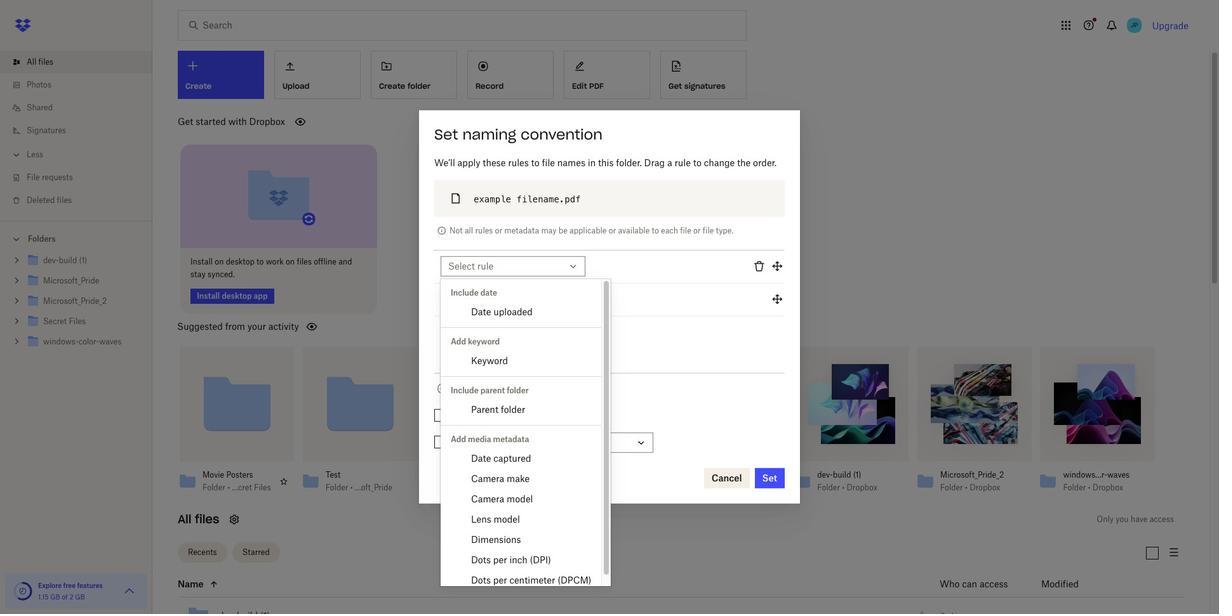 Task type: vqa. For each thing, say whether or not it's contained in the screenshot.
first the Camera from the bottom
yes



Task type: describe. For each thing, give the bounding box(es) containing it.
1 horizontal spatial all
[[178, 512, 191, 527]]

all files link
[[10, 51, 152, 74]]

folder inside fun images folder • …t_pride_2
[[449, 483, 471, 493]]

folder inside the test folder • …oft_pride
[[326, 483, 348, 493]]

these
[[483, 157, 506, 168]]

dots for dots per inch (dpi)
[[471, 555, 491, 566]]

activity
[[269, 321, 299, 332]]

file requests
[[27, 173, 73, 182]]

photos
[[27, 80, 51, 90]]

camera for camera make
[[471, 474, 505, 485]]

folder for parent folder
[[501, 405, 525, 415]]

1 horizontal spatial file
[[680, 226, 692, 236]]

camera make
[[471, 474, 530, 485]]

folder inside button
[[572, 483, 594, 493]]

movie posters folder • …cret files
[[203, 470, 271, 493]]

fun
[[449, 470, 463, 480]]

recents
[[188, 548, 217, 558]]

folder •…d movies button
[[572, 483, 640, 493]]

• inside fun images folder • …t_pride_2
[[474, 483, 476, 493]]

shared
[[27, 103, 53, 112]]

we'll
[[434, 157, 455, 168]]

microsoft_pride
[[695, 470, 751, 480]]

be
[[559, 226, 568, 236]]

microsoft_pride folder • dropbox
[[695, 470, 755, 493]]

deleted files link
[[10, 189, 152, 212]]

files right deleted on the top of page
[[57, 196, 72, 205]]

files up recents
[[195, 512, 219, 527]]

get signatures
[[669, 81, 726, 91]]

1 gb from the left
[[50, 594, 60, 602]]

set
[[434, 126, 458, 143]]

test folder • …oft_pride
[[326, 470, 393, 493]]

include for parent folder
[[451, 386, 479, 396]]

words
[[494, 438, 520, 449]]

you
[[1116, 515, 1129, 524]]

modified
[[1042, 579, 1079, 590]]

…oft_pride
[[355, 483, 393, 493]]

microsoft_pride_2 folder • dropbox
[[941, 470, 1004, 493]]

dropbox for get started with dropbox
[[249, 116, 285, 127]]

folder • …cret files button
[[203, 483, 271, 493]]

in
[[588, 157, 596, 168]]

folder • dropbox button for dev-
[[818, 483, 886, 493]]

free
[[63, 583, 76, 590]]

date for date uploaded
[[471, 307, 491, 318]]

(dpcm)
[[558, 576, 592, 586]]

folder • dropbox button for windows…r-
[[1064, 483, 1132, 493]]

who
[[940, 579, 960, 590]]

add keyword
[[451, 337, 500, 347]]

suggested
[[177, 321, 223, 332]]

create
[[379, 81, 405, 91]]

deleted files
[[27, 196, 72, 205]]

work
[[266, 257, 284, 266]]

• inside microsoft_pride_2 folder • dropbox
[[966, 483, 968, 493]]

1 vertical spatial all files
[[178, 512, 219, 527]]

starred
[[242, 548, 270, 558]]

build
[[833, 470, 852, 480]]

include parent folder
[[451, 386, 529, 396]]

desktop
[[226, 257, 255, 266]]

we'll apply these rules to file names in this folder. drag a rule to change the order.
[[434, 157, 777, 168]]

date
[[481, 288, 497, 298]]

access inside table
[[980, 579, 1009, 590]]

captured
[[494, 454, 531, 464]]

• inside the test folder • …oft_pride
[[351, 483, 353, 493]]

type.
[[716, 226, 734, 236]]

may
[[541, 226, 557, 236]]

0 horizontal spatial file
[[542, 157, 555, 168]]

and
[[339, 257, 352, 266]]

1 or from the left
[[495, 226, 503, 236]]

folder inside dev-build (1) folder • dropbox
[[818, 483, 840, 493]]

folder • …t_pride_2 button
[[449, 483, 517, 493]]

0 vertical spatial rules
[[508, 157, 529, 168]]

files inside install on desktop to work on files offline and stay synced.
[[297, 257, 312, 266]]

name button
[[178, 577, 909, 593]]

parent
[[471, 405, 499, 415]]

test button
[[326, 470, 394, 481]]

include date
[[451, 288, 497, 298]]

folder • dropbox button for microsoft_pride
[[695, 483, 763, 493]]

signatures
[[27, 126, 66, 135]]

who can access
[[940, 579, 1009, 590]]

folder.
[[616, 157, 642, 168]]

explore free features 1.15 gb of 2 gb
[[38, 583, 103, 602]]

folders button
[[0, 229, 152, 248]]

record
[[476, 81, 504, 91]]

separate
[[454, 438, 492, 449]]

movies
[[612, 483, 637, 493]]

set naming convention
[[434, 126, 603, 143]]

make
[[507, 474, 530, 485]]

to inside install on desktop to work on files offline and stay synced.
[[257, 257, 264, 266]]

less image
[[10, 149, 23, 161]]

images
[[465, 470, 491, 480]]

metadata inside set naming convention dialog
[[505, 226, 539, 236]]

recents button
[[178, 543, 227, 563]]

1 vertical spatial folder
[[507, 386, 529, 396]]

signatures
[[685, 81, 726, 91]]

centimeter
[[510, 576, 555, 586]]

all files inside list item
[[27, 57, 53, 67]]

files
[[254, 483, 271, 493]]

folder inside microsoft_pride_2 folder • dropbox
[[941, 483, 963, 493]]

add to starred image
[[915, 609, 930, 615]]

can
[[963, 579, 978, 590]]

per for inch
[[493, 555, 507, 566]]

2 horizontal spatial file
[[703, 226, 714, 236]]

order.
[[753, 157, 777, 168]]

2 or from the left
[[609, 226, 616, 236]]

folder inside windows…r-waves folder • dropbox
[[1064, 483, 1086, 493]]

add media metadata
[[451, 435, 529, 445]]

(dpi)
[[530, 555, 551, 566]]

windows…r-
[[1064, 470, 1108, 480]]

files inside list item
[[38, 57, 53, 67]]

select rule button
[[434, 251, 785, 284]]

movie posters button
[[203, 470, 271, 481]]

to left each
[[652, 226, 659, 236]]

dev-build (1) button
[[818, 470, 886, 481]]

stay
[[191, 270, 206, 279]]

0 vertical spatial rule
[[675, 157, 691, 168]]

get for get signatures
[[669, 81, 682, 91]]

capitalize initials
[[454, 411, 527, 422]]



Task type: locate. For each thing, give the bounding box(es) containing it.
on up synced.
[[215, 257, 224, 266]]

4 folder • dropbox button from the left
[[1064, 483, 1132, 493]]

1 vertical spatial rules
[[475, 226, 493, 236]]

dots down "dimensions"
[[471, 555, 491, 566]]

shared link
[[10, 97, 152, 119]]

synced.
[[208, 270, 235, 279]]

(1)
[[854, 470, 862, 480]]

select rule
[[448, 261, 494, 272]]

2 • from the left
[[351, 483, 353, 493]]

1 vertical spatial dots
[[471, 576, 491, 586]]

file requests link
[[10, 166, 152, 189]]

dropbox inside windows…r-waves folder • dropbox
[[1093, 483, 1124, 493]]

0 vertical spatial date
[[471, 307, 491, 318]]

0 vertical spatial model
[[507, 494, 533, 505]]

folder inside the movie posters folder • …cret files
[[203, 483, 225, 493]]

0 horizontal spatial gb
[[50, 594, 60, 602]]

inch
[[510, 555, 528, 566]]

list box
[[441, 280, 602, 596]]

2 dots from the top
[[471, 576, 491, 586]]

folder down movie
[[203, 483, 225, 493]]

0 horizontal spatial all
[[27, 57, 36, 67]]

1 vertical spatial add
[[450, 384, 468, 395]]

gb right 2
[[75, 594, 85, 602]]

rule up parent
[[470, 384, 486, 395]]

• inside windows…r-waves folder • dropbox
[[1089, 483, 1091, 493]]

0 vertical spatial all
[[27, 57, 36, 67]]

date uploaded
[[471, 307, 533, 318]]

0 vertical spatial all files
[[27, 57, 53, 67]]

all
[[465, 226, 473, 236]]

rules
[[508, 157, 529, 168], [475, 226, 493, 236]]

0 vertical spatial dots
[[471, 555, 491, 566]]

1 vertical spatial get
[[178, 116, 193, 127]]

folder • dropbox button down windows…r-waves button
[[1064, 483, 1132, 493]]

gb left the of
[[50, 594, 60, 602]]

on right 'work'
[[286, 257, 295, 266]]

add left keyword
[[451, 337, 466, 347]]

model
[[507, 494, 533, 505], [494, 515, 520, 525]]

dots per inch (dpi)
[[471, 555, 551, 566]]

3 or from the left
[[694, 226, 701, 236]]

metadata up the captured
[[493, 435, 529, 445]]

add for add keyword
[[451, 337, 466, 347]]

per down dots per inch (dpi)
[[493, 576, 507, 586]]

1 vertical spatial per
[[493, 576, 507, 586]]

0 vertical spatial metadata
[[505, 226, 539, 236]]

1 folder • dropbox button from the left
[[695, 483, 763, 493]]

• inside dev-build (1) folder • dropbox
[[843, 483, 845, 493]]

access right can
[[980, 579, 1009, 590]]

0 vertical spatial include
[[451, 288, 479, 298]]

1 vertical spatial all
[[178, 512, 191, 527]]

pdf
[[590, 81, 604, 91]]

record button
[[468, 51, 554, 99]]

1 vertical spatial date
[[471, 454, 491, 464]]

1 horizontal spatial with
[[522, 438, 541, 449]]

create folder
[[379, 81, 431, 91]]

list containing all files
[[0, 43, 152, 221]]

folder for create folder
[[408, 81, 431, 91]]

1 vertical spatial rule
[[478, 261, 494, 272]]

deleted
[[27, 196, 55, 205]]

5 folder from the left
[[695, 483, 717, 493]]

or right all
[[495, 226, 503, 236]]

all up recents
[[178, 512, 191, 527]]

available
[[618, 226, 650, 236]]

1 vertical spatial metadata
[[493, 435, 529, 445]]

to
[[531, 157, 540, 168], [694, 157, 702, 168], [652, 226, 659, 236], [257, 257, 264, 266]]

1 horizontal spatial rules
[[508, 157, 529, 168]]

microsoft_pride button
[[695, 470, 763, 481]]

table
[[160, 573, 1185, 615]]

1 camera from the top
[[471, 474, 505, 485]]

1 dots from the top
[[471, 555, 491, 566]]

rule inside select rule button
[[478, 261, 494, 272]]

with for started
[[228, 116, 247, 127]]

• down the microsoft_pride
[[720, 483, 722, 493]]

2 camera from the top
[[471, 494, 505, 505]]

lens
[[471, 515, 492, 525]]

2 include from the top
[[451, 386, 479, 396]]

not
[[450, 226, 463, 236]]

2 gb from the left
[[75, 594, 85, 602]]

add inside button
[[450, 384, 468, 395]]

only
[[1097, 515, 1114, 524]]

dots
[[471, 555, 491, 566], [471, 576, 491, 586]]

group
[[0, 248, 152, 362]]

folder • dropbox button down 'dev-build (1)' button
[[818, 483, 886, 493]]

2 per from the top
[[493, 576, 507, 586]]

a
[[668, 157, 672, 168]]

folder • dropbox button down the microsoft_pride button
[[695, 483, 763, 493]]

per left inch
[[493, 555, 507, 566]]

folder down fun
[[449, 483, 471, 493]]

dots down dots per inch (dpi)
[[471, 576, 491, 586]]

offline
[[314, 257, 337, 266]]

folder down dev-
[[818, 483, 840, 493]]

include for date uploaded
[[451, 288, 479, 298]]

camera for camera model
[[471, 494, 505, 505]]

name dev-build (1), modified 12/5/2023 2:18 pm, element
[[178, 598, 1185, 615]]

all
[[27, 57, 36, 67], [178, 512, 191, 527]]

file right each
[[680, 226, 692, 236]]

1 horizontal spatial all files
[[178, 512, 219, 527]]

1 vertical spatial camera
[[471, 494, 505, 505]]

folder right parent
[[507, 386, 529, 396]]

dropbox right the started
[[249, 116, 285, 127]]

4 • from the left
[[720, 483, 722, 493]]

explore
[[38, 583, 62, 590]]

all files
[[27, 57, 53, 67], [178, 512, 219, 527]]

change
[[704, 157, 735, 168]]

dots per centimeter (dpcm)
[[471, 576, 592, 586]]

7 folder from the left
[[941, 483, 963, 493]]

folder down windows…r- in the right bottom of the page
[[1064, 483, 1086, 493]]

• left …cret
[[228, 483, 230, 493]]

1 vertical spatial with
[[522, 438, 541, 449]]

movie
[[203, 470, 224, 480]]

dots for dots per centimeter (dpcm)
[[471, 576, 491, 586]]

1 • from the left
[[228, 483, 230, 493]]

dropbox down the microsoft_pride button
[[724, 483, 755, 493]]

quota usage element
[[13, 582, 33, 602]]

folder down parent
[[501, 405, 525, 415]]

metadata
[[505, 226, 539, 236], [493, 435, 529, 445]]

file left type.
[[703, 226, 714, 236]]

to left 'work'
[[257, 257, 264, 266]]

convention
[[521, 126, 603, 143]]

on
[[215, 257, 224, 266], [286, 257, 295, 266]]

rule right 'select'
[[478, 261, 494, 272]]

all files up recents
[[178, 512, 219, 527]]

all files list item
[[0, 51, 152, 74]]

folder
[[203, 483, 225, 493], [326, 483, 348, 493], [449, 483, 471, 493], [572, 483, 594, 493], [695, 483, 717, 493], [818, 483, 840, 493], [941, 483, 963, 493], [1064, 483, 1086, 493]]

folder right create
[[408, 81, 431, 91]]

rule inside add rule button
[[470, 384, 486, 395]]

with
[[228, 116, 247, 127], [522, 438, 541, 449]]

date up images
[[471, 454, 491, 464]]

• inside microsoft_pride folder • dropbox
[[720, 483, 722, 493]]

1 per from the top
[[493, 555, 507, 566]]

1 vertical spatial include
[[451, 386, 479, 396]]

or right each
[[694, 226, 701, 236]]

all files up photos
[[27, 57, 53, 67]]

to left change
[[694, 157, 702, 168]]

0 horizontal spatial rules
[[475, 226, 493, 236]]

all up photos
[[27, 57, 36, 67]]

0 horizontal spatial or
[[495, 226, 503, 236]]

1 folder from the left
[[203, 483, 225, 493]]

• inside the movie posters folder • …cret files
[[228, 483, 230, 493]]

2 on from the left
[[286, 257, 295, 266]]

suggested from your activity
[[177, 321, 299, 332]]

5 • from the left
[[843, 483, 845, 493]]

add up capitalize
[[450, 384, 468, 395]]

0 vertical spatial add
[[451, 337, 466, 347]]

2 folder • dropbox button from the left
[[818, 483, 886, 493]]

2 date from the top
[[471, 454, 491, 464]]

3 • from the left
[[474, 483, 476, 493]]

date captured
[[471, 454, 531, 464]]

files left offline
[[297, 257, 312, 266]]

list
[[0, 43, 152, 221]]

1 horizontal spatial gb
[[75, 594, 85, 602]]

set naming convention dialog
[[419, 110, 800, 504]]

0 vertical spatial with
[[228, 116, 247, 127]]

of
[[62, 594, 68, 602]]

install
[[191, 257, 213, 266]]

folder • dropbox button
[[695, 483, 763, 493], [818, 483, 886, 493], [941, 483, 1009, 493], [1064, 483, 1132, 493]]

0 vertical spatial per
[[493, 555, 507, 566]]

add rule
[[450, 384, 486, 395]]

folder down microsoft_pride_2
[[941, 483, 963, 493]]

0 vertical spatial folder
[[408, 81, 431, 91]]

1 horizontal spatial or
[[609, 226, 616, 236]]

1 date from the top
[[471, 307, 491, 318]]

•…d
[[597, 483, 610, 493]]

…cret
[[232, 483, 252, 493]]

1 vertical spatial access
[[980, 579, 1009, 590]]

names
[[558, 157, 586, 168]]

1 include from the top
[[451, 288, 479, 298]]

install on desktop to work on files offline and stay synced.
[[191, 257, 352, 279]]

1 horizontal spatial access
[[1150, 515, 1175, 524]]

1 horizontal spatial on
[[286, 257, 295, 266]]

dropbox image
[[10, 13, 36, 38]]

6 folder from the left
[[818, 483, 840, 493]]

model for camera model
[[507, 494, 533, 505]]

0 vertical spatial access
[[1150, 515, 1175, 524]]

folder down test
[[326, 483, 348, 493]]

include left the 'date'
[[451, 288, 479, 298]]

folder • dropbox button for microsoft_pride_2
[[941, 483, 1009, 493]]

0 horizontal spatial with
[[228, 116, 247, 127]]

name
[[178, 579, 204, 590]]

get left the started
[[178, 116, 193, 127]]

get inside button
[[669, 81, 682, 91]]

your
[[248, 321, 266, 332]]

2 folder from the left
[[326, 483, 348, 493]]

folder •…d movies
[[572, 483, 637, 493]]

rule right a
[[675, 157, 691, 168]]

• down test button
[[351, 483, 353, 493]]

dropbox
[[249, 116, 285, 127], [724, 483, 755, 493], [847, 483, 878, 493], [970, 483, 1001, 493], [1093, 483, 1124, 493]]

fun images button
[[449, 470, 517, 481]]

1 on from the left
[[215, 257, 224, 266]]

modified button
[[1042, 577, 1112, 593]]

4 folder from the left
[[572, 483, 594, 493]]

rules right all
[[475, 226, 493, 236]]

applicable
[[570, 226, 607, 236]]

2 vertical spatial folder
[[501, 405, 525, 415]]

dropbox for microsoft_pride_2 folder • dropbox
[[970, 483, 1001, 493]]

get for get started with dropbox
[[178, 116, 193, 127]]

dropbox down microsoft_pride_2 button
[[970, 483, 1001, 493]]

include up capitalize
[[451, 386, 479, 396]]

folders
[[28, 234, 56, 244]]

with right the started
[[228, 116, 247, 127]]

dropbox inside microsoft_pride_2 folder • dropbox
[[970, 483, 1001, 493]]

• down windows…r- in the right bottom of the page
[[1089, 483, 1091, 493]]

access
[[1150, 515, 1175, 524], [980, 579, 1009, 590]]

requests
[[42, 173, 73, 182]]

0 horizontal spatial access
[[980, 579, 1009, 590]]

files up photos
[[38, 57, 53, 67]]

parent folder
[[471, 405, 525, 415]]

list box containing date uploaded
[[441, 280, 602, 596]]

model down camera model
[[494, 515, 520, 525]]

select
[[448, 261, 475, 272]]

0 horizontal spatial get
[[178, 116, 193, 127]]

add for add rule
[[450, 384, 468, 395]]

• down microsoft_pride_2
[[966, 483, 968, 493]]

all inside list item
[[27, 57, 36, 67]]

folder down the microsoft_pride
[[695, 483, 717, 493]]

dropbox down (1)
[[847, 483, 878, 493]]

• down build
[[843, 483, 845, 493]]

to down the set naming convention
[[531, 157, 540, 168]]

add left media
[[451, 435, 466, 445]]

or left available at the right top
[[609, 226, 616, 236]]

folder inside button
[[408, 81, 431, 91]]

get
[[669, 81, 682, 91], [178, 116, 193, 127]]

model for lens model
[[494, 515, 520, 525]]

folder inside microsoft_pride folder • dropbox
[[695, 483, 717, 493]]

rule for add rule
[[470, 384, 486, 395]]

rule for select rule
[[478, 261, 494, 272]]

0 vertical spatial get
[[669, 81, 682, 91]]

per for centimeter
[[493, 576, 507, 586]]

2 vertical spatial rule
[[470, 384, 486, 395]]

2 vertical spatial add
[[451, 435, 466, 445]]

with inside set naming convention dialog
[[522, 438, 541, 449]]

get left signatures
[[669, 81, 682, 91]]

table containing name
[[160, 573, 1185, 615]]

date
[[471, 307, 491, 318], [471, 454, 491, 464]]

have
[[1131, 515, 1148, 524]]

per
[[493, 555, 507, 566], [493, 576, 507, 586]]

dev-build (1) folder • dropbox
[[818, 470, 878, 493]]

dropbox for microsoft_pride folder • dropbox
[[724, 483, 755, 493]]

with right the words
[[522, 438, 541, 449]]

1 vertical spatial model
[[494, 515, 520, 525]]

3 folder • dropbox button from the left
[[941, 483, 1009, 493]]

example filename.pdf
[[474, 194, 581, 204]]

0 vertical spatial camera
[[471, 474, 505, 485]]

Select rule button
[[441, 257, 586, 277]]

• down images
[[474, 483, 476, 493]]

6 • from the left
[[966, 483, 968, 493]]

model down the make
[[507, 494, 533, 505]]

fun images folder • …t_pride_2
[[449, 470, 516, 493]]

dropbox inside dev-build (1) folder • dropbox
[[847, 483, 878, 493]]

folder • dropbox button down microsoft_pride_2 button
[[941, 483, 1009, 493]]

1.15
[[38, 594, 49, 602]]

2 horizontal spatial or
[[694, 226, 701, 236]]

7 • from the left
[[1089, 483, 1091, 493]]

date for date captured
[[471, 454, 491, 464]]

add for add media metadata
[[451, 435, 466, 445]]

file left names
[[542, 157, 555, 168]]

create folder button
[[371, 51, 457, 99]]

dev-
[[818, 470, 833, 480]]

windows…r-waves folder • dropbox
[[1064, 470, 1130, 493]]

access right have
[[1150, 515, 1175, 524]]

upgrade link
[[1153, 20, 1189, 31]]

3 folder from the left
[[449, 483, 471, 493]]

rules right the these
[[508, 157, 529, 168]]

date down include date on the top left of page
[[471, 307, 491, 318]]

0 horizontal spatial all files
[[27, 57, 53, 67]]

dropbox down windows…r-waves button
[[1093, 483, 1124, 493]]

metadata left "may"
[[505, 226, 539, 236]]

1 horizontal spatial get
[[669, 81, 682, 91]]

with for words
[[522, 438, 541, 449]]

folder left •…d
[[572, 483, 594, 493]]

dropbox inside microsoft_pride folder • dropbox
[[724, 483, 755, 493]]

Filename text field
[[448, 293, 578, 307]]

posters
[[226, 470, 253, 480]]

0 horizontal spatial on
[[215, 257, 224, 266]]

upgrade
[[1153, 20, 1189, 31]]

8 folder from the left
[[1064, 483, 1086, 493]]



